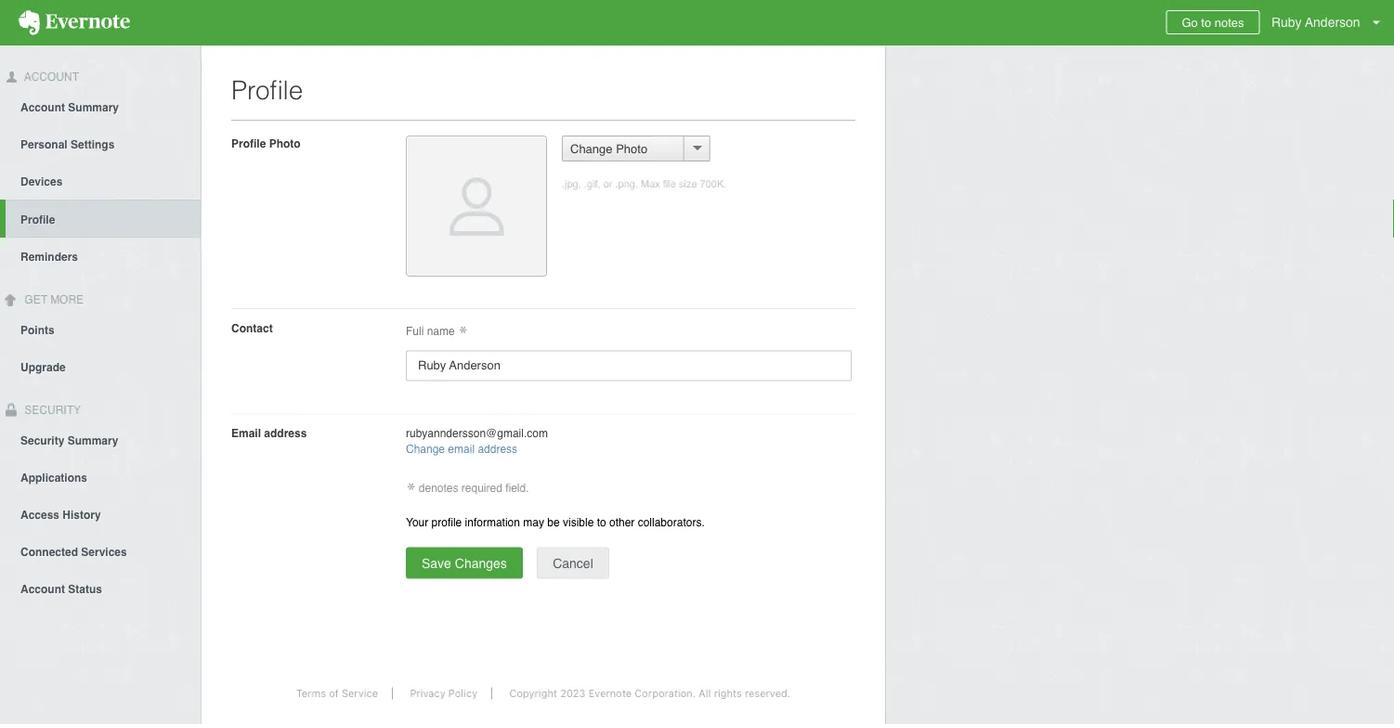 Task type: vqa. For each thing, say whether or not it's contained in the screenshot.
the Expand Notebooks icon
no



Task type: describe. For each thing, give the bounding box(es) containing it.
to inside go to notes 'link'
[[1201, 15, 1212, 29]]

reminders
[[20, 251, 78, 264]]

denotes required field.
[[416, 482, 529, 495]]

copyright 2023 evernote corporation. all rights reserved.
[[510, 688, 791, 700]]

summary for security summary
[[68, 434, 118, 447]]

access history link
[[0, 496, 201, 533]]

reminders link
[[0, 238, 201, 275]]

0 vertical spatial change
[[570, 142, 613, 156]]

contact
[[231, 322, 273, 335]]

profile for profile photo
[[231, 137, 266, 150]]

profile for profile link
[[20, 213, 55, 226]]

devices link
[[0, 162, 201, 200]]

evernote link
[[0, 0, 149, 46]]

security summary link
[[0, 421, 201, 458]]

denotes
[[419, 482, 458, 495]]

.jpg,
[[562, 178, 581, 190]]

go
[[1182, 15, 1198, 29]]

all
[[699, 688, 711, 700]]

profile link
[[6, 200, 201, 238]]

address inside the "rubyanndersson@gmail.com change email address"
[[478, 443, 518, 456]]

service
[[342, 688, 378, 700]]

security summary
[[20, 434, 118, 447]]

collaborators.
[[638, 516, 705, 529]]

change photo
[[570, 142, 648, 156]]

email address
[[231, 427, 307, 440]]

account status
[[20, 583, 102, 596]]

personal settings link
[[0, 125, 201, 162]]

access history
[[20, 509, 101, 522]]

points
[[20, 324, 55, 337]]

0 vertical spatial profile
[[231, 75, 303, 105]]

1 vertical spatial to
[[597, 516, 606, 529]]

change inside the "rubyanndersson@gmail.com change email address"
[[406, 443, 445, 456]]

or
[[603, 178, 613, 190]]

devices
[[20, 175, 63, 188]]

email
[[231, 427, 261, 440]]

security for security
[[21, 404, 81, 417]]

go to notes
[[1182, 15, 1244, 29]]

reserved.
[[745, 688, 791, 700]]

of
[[329, 688, 339, 700]]

name
[[427, 325, 455, 338]]

copyright
[[510, 688, 557, 700]]

points link
[[0, 311, 201, 348]]

evernote
[[589, 688, 632, 700]]

.png.
[[615, 178, 638, 190]]

history
[[63, 509, 101, 522]]

more
[[50, 293, 84, 306]]

profile photo
[[231, 137, 301, 150]]

max
[[641, 178, 660, 190]]

connected services link
[[0, 533, 201, 570]]



Task type: locate. For each thing, give the bounding box(es) containing it.
1 vertical spatial account
[[20, 101, 65, 114]]

security
[[21, 404, 81, 417], [20, 434, 64, 447]]

account
[[21, 71, 79, 84], [20, 101, 65, 114], [20, 583, 65, 596]]

to
[[1201, 15, 1212, 29], [597, 516, 606, 529]]

0 horizontal spatial photo
[[269, 137, 301, 150]]

status
[[68, 583, 102, 596]]

security up security summary
[[21, 404, 81, 417]]

your profile information may be visible to other collaborators.
[[406, 516, 705, 529]]

2 vertical spatial account
[[20, 583, 65, 596]]

0 vertical spatial to
[[1201, 15, 1212, 29]]

address right email
[[264, 427, 307, 440]]

ruby
[[1272, 15, 1302, 30]]

rubyanndersson@gmail.com
[[406, 427, 548, 440]]

services
[[81, 546, 127, 559]]

.gif,
[[584, 178, 601, 190]]

information
[[465, 516, 520, 529]]

change left email
[[406, 443, 445, 456]]

security up applications
[[20, 434, 64, 447]]

account up the account summary
[[21, 71, 79, 84]]

ruby anderson link
[[1267, 0, 1394, 46]]

terms of service
[[296, 688, 378, 700]]

1 vertical spatial security
[[20, 434, 64, 447]]

0 horizontal spatial change
[[406, 443, 445, 456]]

summary
[[68, 101, 119, 114], [68, 434, 118, 447]]

be
[[547, 516, 560, 529]]

to right go on the top right of the page
[[1201, 15, 1212, 29]]

required
[[462, 482, 502, 495]]

may
[[523, 516, 544, 529]]

change
[[570, 142, 613, 156], [406, 443, 445, 456]]

summary up applications link
[[68, 434, 118, 447]]

0 vertical spatial account
[[21, 71, 79, 84]]

terms of service link
[[282, 688, 393, 700]]

1 vertical spatial profile
[[231, 137, 266, 150]]

0 vertical spatial security
[[21, 404, 81, 417]]

account down connected in the left bottom of the page
[[20, 583, 65, 596]]

account summary link
[[0, 88, 201, 125]]

change email address link
[[406, 443, 518, 456]]

account summary
[[20, 101, 119, 114]]

privacy
[[410, 688, 446, 700]]

personal settings
[[20, 138, 115, 151]]

policy
[[449, 688, 478, 700]]

profile
[[231, 75, 303, 105], [231, 137, 266, 150], [20, 213, 55, 226]]

field.
[[506, 482, 529, 495]]

address
[[264, 427, 307, 440], [478, 443, 518, 456]]

0 vertical spatial address
[[264, 427, 307, 440]]

address down "rubyanndersson@gmail.com"
[[478, 443, 518, 456]]

1 vertical spatial address
[[478, 443, 518, 456]]

account for account summary
[[20, 101, 65, 114]]

.jpg, .gif, or .png. max file size 700k.
[[562, 178, 727, 190]]

upgrade link
[[0, 348, 201, 385]]

applications link
[[0, 458, 201, 496]]

700k.
[[700, 178, 727, 190]]

upgrade
[[20, 361, 66, 374]]

photo for change photo
[[616, 142, 648, 156]]

access
[[20, 509, 59, 522]]

rights
[[714, 688, 742, 700]]

connected services
[[20, 546, 127, 559]]

1 horizontal spatial address
[[478, 443, 518, 456]]

terms
[[296, 688, 326, 700]]

privacy policy link
[[396, 688, 492, 700]]

0 horizontal spatial to
[[597, 516, 606, 529]]

notes
[[1215, 15, 1244, 29]]

photo for profile photo
[[269, 137, 301, 150]]

summary for account summary
[[68, 101, 119, 114]]

your
[[406, 516, 428, 529]]

account up personal
[[20, 101, 65, 114]]

to left other
[[597, 516, 606, 529]]

corporation.
[[635, 688, 696, 700]]

size
[[679, 178, 697, 190]]

account status link
[[0, 570, 201, 607]]

1 horizontal spatial photo
[[616, 142, 648, 156]]

settings
[[71, 138, 115, 151]]

visible
[[563, 516, 594, 529]]

profile
[[432, 516, 462, 529]]

account for account status
[[20, 583, 65, 596]]

applications
[[20, 471, 87, 484]]

privacy policy
[[410, 688, 478, 700]]

connected
[[20, 546, 78, 559]]

email
[[448, 443, 475, 456]]

ruby anderson
[[1272, 15, 1361, 30]]

anderson
[[1305, 15, 1361, 30]]

personal
[[20, 138, 68, 151]]

photo
[[269, 137, 301, 150], [616, 142, 648, 156]]

go to notes link
[[1166, 10, 1260, 34]]

full
[[406, 325, 424, 338]]

2 vertical spatial profile
[[20, 213, 55, 226]]

file
[[663, 178, 676, 190]]

evernote image
[[0, 10, 149, 35]]

1 vertical spatial change
[[406, 443, 445, 456]]

full name
[[406, 325, 458, 338]]

Full name text field
[[406, 351, 852, 381]]

1 horizontal spatial change
[[570, 142, 613, 156]]

change up .gif,
[[570, 142, 613, 156]]

None submit
[[406, 547, 523, 579], [537, 547, 609, 579], [406, 547, 523, 579], [537, 547, 609, 579]]

get
[[24, 293, 47, 306]]

0 horizontal spatial address
[[264, 427, 307, 440]]

1 horizontal spatial to
[[1201, 15, 1212, 29]]

other
[[609, 516, 635, 529]]

rubyanndersson@gmail.com change email address
[[406, 427, 548, 456]]

2023
[[560, 688, 586, 700]]

summary up personal settings link
[[68, 101, 119, 114]]

get more
[[21, 293, 84, 306]]

0 vertical spatial summary
[[68, 101, 119, 114]]

1 vertical spatial summary
[[68, 434, 118, 447]]

account for account
[[21, 71, 79, 84]]

security for security summary
[[20, 434, 64, 447]]



